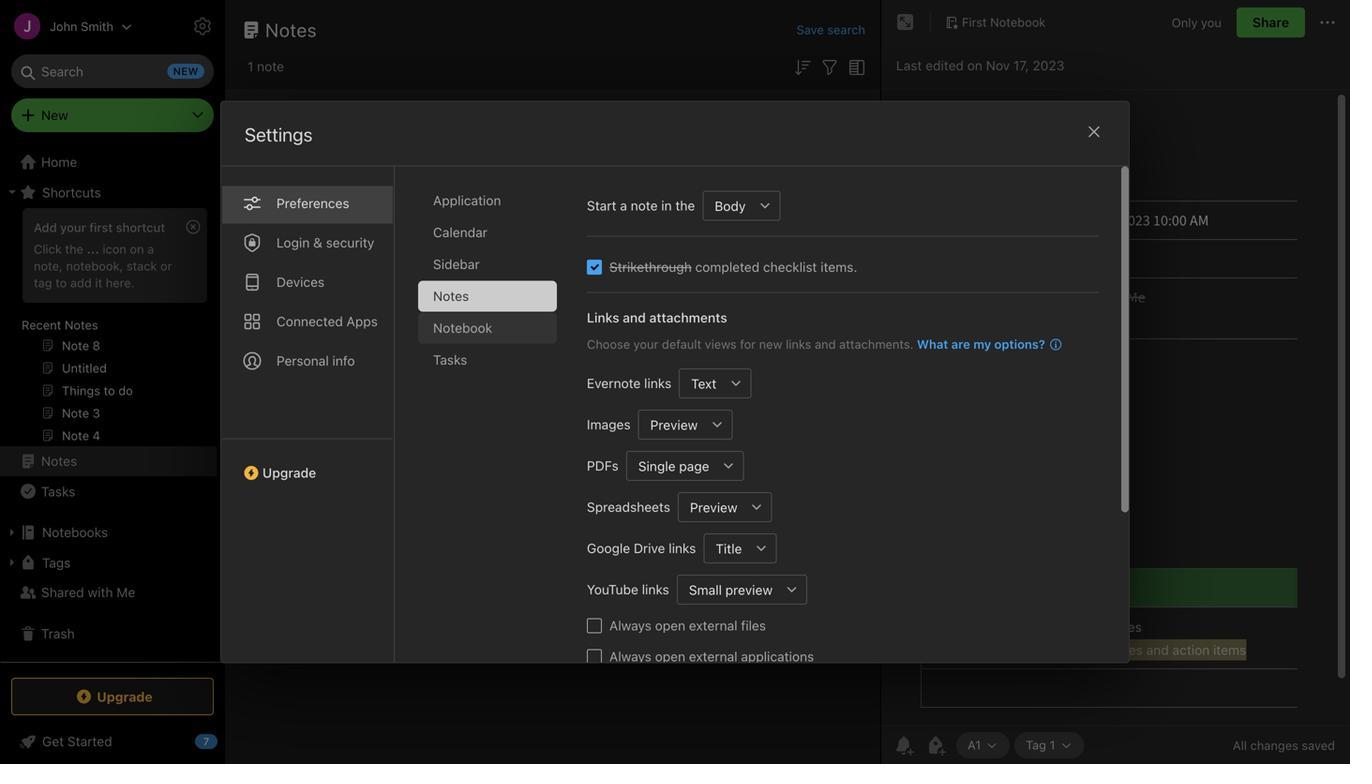 Task type: describe. For each thing, give the bounding box(es) containing it.
notebook inside tab
[[433, 320, 492, 336]]

share
[[1253, 15, 1289, 30]]

views
[[705, 337, 737, 351]]

small preview
[[689, 582, 773, 597]]

for
[[740, 337, 756, 351]]

choose your default views for new links and attachments.
[[587, 337, 914, 351]]

first notebook
[[962, 15, 1046, 29]]

1 inside row group
[[528, 198, 534, 214]]

0 horizontal spatial note
[[257, 59, 284, 74]]

preview button for images
[[638, 410, 703, 440]]

title button
[[704, 533, 747, 563]]

connected apps
[[277, 314, 378, 329]]

Choose default view option for YouTube links field
[[677, 575, 807, 605]]

1 horizontal spatial the
[[675, 198, 695, 213]]

row group containing note 9
[[225, 191, 880, 221]]

personal
[[277, 353, 329, 368]]

your for first
[[60, 220, 86, 234]]

nov inside note window element
[[986, 58, 1010, 73]]

Choose default view option for Evernote links field
[[679, 368, 751, 398]]

tab list for start a note in the
[[418, 185, 572, 662]]

a1, tag 1
[[482, 198, 534, 214]]

settings
[[245, 123, 312, 145]]

strikethrough completed checklist items.
[[609, 259, 857, 275]]

page
[[679, 458, 709, 474]]

me
[[117, 585, 135, 600]]

completed
[[695, 259, 760, 275]]

notebooks link
[[0, 518, 217, 548]]

preview
[[725, 582, 773, 597]]

last
[[896, 58, 922, 73]]

recent notes
[[22, 318, 98, 332]]

first notebook button
[[939, 9, 1052, 36]]

&
[[313, 235, 322, 250]]

open for always open external applications
[[655, 649, 685, 664]]

here.
[[106, 275, 135, 290]]

sidebar
[[433, 256, 480, 272]]

save search
[[797, 23, 865, 37]]

Choose default view option for Images field
[[638, 410, 733, 440]]

1 horizontal spatial a
[[620, 198, 627, 213]]

first
[[962, 15, 987, 29]]

a inside icon on a note, notebook, stack or tag to add it here.
[[147, 242, 154, 256]]

note 9
[[248, 198, 288, 214]]

tasks tab
[[418, 345, 557, 376]]

add
[[70, 275, 92, 290]]

links and attachments
[[587, 310, 727, 325]]

preview for spreadsheets
[[690, 500, 738, 515]]

attachments
[[649, 310, 727, 325]]

images
[[587, 417, 631, 432]]

what are my options?
[[917, 337, 1045, 351]]

you
[[1201, 15, 1222, 29]]

always open external files
[[609, 618, 766, 633]]

a1 inside note window element
[[968, 738, 981, 752]]

with
[[88, 585, 113, 600]]

tags
[[42, 555, 71, 570]]

17
[[425, 198, 438, 214]]

files
[[741, 618, 766, 633]]

single page
[[638, 458, 709, 474]]

strikethrough
[[609, 259, 692, 275]]

my
[[973, 337, 991, 351]]

start
[[587, 198, 617, 213]]

application tab
[[418, 185, 557, 216]]

nov 17
[[398, 198, 438, 214]]

only
[[1172, 15, 1198, 29]]

save search button
[[797, 21, 865, 39]]

login
[[277, 235, 310, 250]]

click
[[34, 242, 62, 256]]

0 vertical spatial tag
[[503, 198, 525, 214]]

expand notebooks image
[[5, 525, 20, 540]]

your for default
[[633, 337, 659, 351]]

tag
[[34, 275, 52, 290]]

first
[[89, 220, 113, 234]]

note
[[248, 198, 277, 214]]

1 horizontal spatial upgrade button
[[221, 438, 394, 488]]

2023
[[1033, 58, 1064, 73]]

single page button
[[626, 451, 714, 481]]

always for always open external applications
[[609, 649, 652, 664]]

Always open external files checkbox
[[587, 618, 602, 633]]

are
[[951, 337, 970, 351]]

upgrade for rightmost upgrade popup button
[[263, 465, 316, 481]]

the inside group
[[65, 242, 83, 256]]

applications
[[741, 649, 814, 664]]

0 vertical spatial a1
[[271, 131, 285, 146]]

Choose default view option for Google Drive links field
[[704, 533, 777, 563]]

choose
[[587, 337, 630, 351]]

external for applications
[[689, 649, 738, 664]]

notes tab
[[418, 281, 557, 312]]

0 vertical spatial and
[[623, 310, 646, 325]]

notes link
[[0, 446, 217, 476]]

body button
[[703, 191, 750, 221]]

tab list for application
[[221, 166, 395, 662]]

sidebar tab
[[418, 249, 557, 280]]

tasks inside tab
[[433, 352, 467, 368]]

notes up tasks button
[[41, 453, 77, 469]]

notes inside 'tab'
[[433, 288, 469, 304]]

tasks button
[[0, 476, 217, 506]]

...
[[87, 242, 99, 256]]

small preview button
[[677, 575, 777, 605]]

open for always open external files
[[655, 618, 685, 633]]

google drive links
[[587, 541, 696, 556]]

close image
[[1083, 120, 1105, 143]]

icon on a note, notebook, stack or tag to add it here.
[[34, 242, 172, 290]]

Choose default view option for Spreadsheets field
[[678, 492, 772, 522]]

calendar
[[433, 225, 487, 240]]

Always open external applications checkbox
[[587, 649, 602, 664]]

notebooks
[[42, 525, 108, 540]]

notebook,
[[66, 259, 123, 273]]

small
[[689, 582, 722, 597]]

shortcut
[[116, 220, 165, 234]]

single
[[638, 458, 676, 474]]

all changes saved
[[1233, 738, 1335, 752]]

or
[[160, 259, 172, 273]]

tag 1
[[1026, 738, 1055, 752]]

shared with me link
[[0, 578, 217, 608]]

add a reminder image
[[893, 734, 915, 757]]



Task type: locate. For each thing, give the bounding box(es) containing it.
application
[[433, 193, 501, 208]]

Choose default view option for PDFs field
[[626, 451, 744, 481]]

your up click the ...
[[60, 220, 86, 234]]

always open external applications
[[609, 649, 814, 664]]

0 vertical spatial upgrade button
[[221, 438, 394, 488]]

1 vertical spatial open
[[655, 649, 685, 664]]

calendar tab
[[418, 217, 557, 248]]

info
[[332, 353, 355, 368]]

1 vertical spatial note
[[631, 198, 658, 213]]

1 vertical spatial notebook
[[433, 320, 492, 336]]

1 vertical spatial tag
[[1026, 738, 1046, 752]]

edited
[[926, 58, 964, 73]]

2 horizontal spatial 1
[[1050, 738, 1055, 752]]

0 vertical spatial open
[[655, 618, 685, 633]]

on
[[967, 58, 982, 73], [130, 242, 144, 256]]

1 vertical spatial your
[[633, 337, 659, 351]]

1 horizontal spatial and
[[815, 337, 836, 351]]

external for files
[[689, 618, 738, 633]]

1 horizontal spatial on
[[967, 58, 982, 73]]

saved
[[1302, 738, 1335, 752]]

notebook up "17,"
[[990, 15, 1046, 29]]

0 vertical spatial always
[[609, 618, 652, 633]]

google
[[587, 541, 630, 556]]

what
[[917, 337, 948, 351]]

on right the edited at the top of the page
[[967, 58, 982, 73]]

your down links and attachments
[[633, 337, 659, 351]]

options?
[[994, 337, 1045, 351]]

0 vertical spatial a
[[620, 198, 627, 213]]

links down drive
[[642, 582, 669, 597]]

a1 down the "filters"
[[271, 131, 285, 146]]

open up always open external applications
[[655, 618, 685, 633]]

1 vertical spatial 1
[[528, 198, 534, 214]]

preview inside field
[[650, 417, 698, 432]]

youtube
[[587, 582, 638, 597]]

pdfs
[[587, 458, 619, 473]]

0 horizontal spatial tag
[[503, 198, 525, 214]]

expand tags image
[[5, 555, 20, 570]]

preview for images
[[650, 417, 698, 432]]

tab list containing preferences
[[221, 166, 395, 662]]

0 horizontal spatial a
[[147, 242, 154, 256]]

add tag image
[[924, 734, 947, 757]]

1 horizontal spatial tag
[[1026, 738, 1046, 752]]

0 vertical spatial notebook
[[990, 15, 1046, 29]]

nov left 17
[[398, 198, 421, 214]]

tab list
[[221, 166, 395, 662], [418, 185, 572, 662]]

Search text field
[[24, 54, 201, 88]]

save
[[797, 23, 824, 37]]

0 horizontal spatial 1
[[248, 59, 253, 74]]

notebook down the notes 'tab' on the top left of page
[[433, 320, 492, 336]]

clear
[[838, 100, 865, 113]]

0 horizontal spatial tab list
[[221, 166, 395, 662]]

icon
[[103, 242, 126, 256]]

tree containing home
[[0, 147, 225, 661]]

notes up 1 note
[[265, 19, 317, 41]]

0 vertical spatial 1
[[248, 59, 253, 74]]

1 horizontal spatial note
[[631, 198, 658, 213]]

0 vertical spatial the
[[675, 198, 695, 213]]

tab list containing application
[[418, 185, 572, 662]]

stack
[[126, 259, 157, 273]]

trash
[[41, 626, 75, 641]]

1 horizontal spatial upgrade
[[263, 465, 316, 481]]

Start a new note in the body or title. field
[[703, 191, 780, 221]]

links right new
[[786, 337, 811, 351]]

and right the links
[[623, 310, 646, 325]]

on up stack
[[130, 242, 144, 256]]

1 vertical spatial the
[[65, 242, 83, 256]]

youtube links
[[587, 582, 669, 597]]

external down always open external files
[[689, 649, 738, 664]]

upgrade button
[[221, 438, 394, 488], [11, 678, 214, 715]]

login & security
[[277, 235, 374, 250]]

0 vertical spatial external
[[689, 618, 738, 633]]

apps
[[347, 314, 378, 329]]

note left the in
[[631, 198, 658, 213]]

nov
[[986, 58, 1010, 73], [398, 198, 421, 214]]

links
[[587, 310, 619, 325]]

a1
[[271, 131, 285, 146], [968, 738, 981, 752]]

0 vertical spatial tasks
[[433, 352, 467, 368]]

evernote links
[[587, 376, 672, 391]]

home link
[[0, 147, 225, 177]]

notebook
[[990, 15, 1046, 29], [433, 320, 492, 336]]

1 external from the top
[[689, 618, 738, 633]]

1 always from the top
[[609, 618, 652, 633]]

on inside icon on a note, notebook, stack or tag to add it here.
[[130, 242, 144, 256]]

a right start
[[620, 198, 627, 213]]

preview button up single page button
[[638, 410, 703, 440]]

0 vertical spatial upgrade
[[263, 465, 316, 481]]

1 open from the top
[[655, 618, 685, 633]]

0 horizontal spatial notebook
[[433, 320, 492, 336]]

a1 right add tag image
[[968, 738, 981, 752]]

note,
[[34, 259, 63, 273]]

it
[[95, 275, 102, 290]]

always right "always open external applications" option
[[609, 649, 652, 664]]

upgrade
[[263, 465, 316, 481], [97, 689, 153, 704]]

and left attachments.
[[815, 337, 836, 351]]

shared with me
[[41, 585, 135, 600]]

0 vertical spatial on
[[967, 58, 982, 73]]

expand note image
[[894, 11, 917, 34]]

trash link
[[0, 619, 217, 649]]

and
[[623, 310, 646, 325], [815, 337, 836, 351]]

0 horizontal spatial upgrade button
[[11, 678, 214, 715]]

spreadsheets
[[587, 499, 670, 515]]

0 horizontal spatial on
[[130, 242, 144, 256]]

Select14947 checkbox
[[587, 260, 602, 275]]

click the ...
[[34, 242, 99, 256]]

shortcuts button
[[0, 177, 217, 207]]

0 vertical spatial your
[[60, 220, 86, 234]]

note up the "filters"
[[257, 59, 284, 74]]

0 horizontal spatial a1
[[271, 131, 285, 146]]

tree
[[0, 147, 225, 661]]

preview button
[[638, 410, 703, 440], [678, 492, 742, 522]]

1 note
[[248, 59, 284, 74]]

always right always open external files checkbox
[[609, 618, 652, 633]]

new button
[[11, 98, 214, 132]]

note
[[257, 59, 284, 74], [631, 198, 658, 213]]

links left text button
[[644, 376, 672, 391]]

attachments.
[[839, 337, 914, 351]]

shortcuts
[[42, 184, 101, 200]]

nov inside row group
[[398, 198, 421, 214]]

your inside group
[[60, 220, 86, 234]]

1 horizontal spatial tasks
[[433, 352, 467, 368]]

security
[[326, 235, 374, 250]]

open
[[655, 618, 685, 633], [655, 649, 685, 664]]

recent
[[22, 318, 61, 332]]

1 vertical spatial on
[[130, 242, 144, 256]]

0 horizontal spatial tasks
[[41, 484, 75, 499]]

share button
[[1237, 8, 1305, 38]]

tag inside button
[[1026, 738, 1046, 752]]

1 horizontal spatial tab list
[[418, 185, 572, 662]]

2 vertical spatial 1
[[1050, 738, 1055, 752]]

1 vertical spatial upgrade
[[97, 689, 153, 704]]

tag 1 button
[[1015, 732, 1084, 759]]

17,
[[1014, 58, 1029, 73]]

links right drive
[[669, 541, 696, 556]]

add
[[34, 220, 57, 234]]

nov left "17,"
[[986, 58, 1010, 73]]

new
[[759, 337, 782, 351]]

preview inside choose default view option for spreadsheets field
[[690, 500, 738, 515]]

notes down sidebar
[[433, 288, 469, 304]]

a up stack
[[147, 242, 154, 256]]

tasks down notebook tab
[[433, 352, 467, 368]]

settings image
[[191, 15, 214, 38]]

tasks
[[433, 352, 467, 368], [41, 484, 75, 499]]

1 vertical spatial upgrade button
[[11, 678, 214, 715]]

1 vertical spatial preview button
[[678, 492, 742, 522]]

1 vertical spatial a
[[147, 242, 154, 256]]

new
[[41, 107, 68, 123]]

0 horizontal spatial and
[[623, 310, 646, 325]]

1 horizontal spatial your
[[633, 337, 659, 351]]

tasks inside button
[[41, 484, 75, 499]]

preview up single page in the bottom of the page
[[650, 417, 698, 432]]

1 vertical spatial external
[[689, 649, 738, 664]]

1 horizontal spatial notebook
[[990, 15, 1046, 29]]

text button
[[679, 368, 721, 398]]

note window element
[[881, 0, 1350, 764]]

external
[[689, 618, 738, 633], [689, 649, 738, 664]]

0 vertical spatial nov
[[986, 58, 1010, 73]]

open down always open external files
[[655, 649, 685, 664]]

body
[[715, 198, 746, 214]]

notebook tab
[[418, 313, 557, 344]]

preview button for spreadsheets
[[678, 492, 742, 522]]

all
[[1233, 738, 1247, 752]]

a
[[620, 198, 627, 213], [147, 242, 154, 256]]

row group
[[225, 191, 880, 221]]

preview up title button
[[690, 500, 738, 515]]

on inside note window element
[[967, 58, 982, 73]]

last edited on nov 17, 2023
[[896, 58, 1064, 73]]

tasks up the notebooks
[[41, 484, 75, 499]]

changes
[[1250, 738, 1298, 752]]

1 horizontal spatial nov
[[986, 58, 1010, 73]]

checklist
[[763, 259, 817, 275]]

notebook inside button
[[990, 15, 1046, 29]]

group
[[0, 203, 217, 454]]

external up always open external applications
[[689, 618, 738, 633]]

2 open from the top
[[655, 649, 685, 664]]

tags button
[[0, 548, 217, 578]]

text
[[691, 376, 717, 391]]

the right the in
[[675, 198, 695, 213]]

0 vertical spatial preview button
[[638, 410, 703, 440]]

1 horizontal spatial a1
[[968, 738, 981, 752]]

preview button up title button
[[678, 492, 742, 522]]

notes inside group
[[65, 318, 98, 332]]

upgrade for the leftmost upgrade popup button
[[97, 689, 153, 704]]

notes right recent
[[65, 318, 98, 332]]

1 vertical spatial nov
[[398, 198, 421, 214]]

in
[[661, 198, 672, 213]]

2 always from the top
[[609, 649, 652, 664]]

items.
[[821, 259, 857, 275]]

1 vertical spatial preview
[[690, 500, 738, 515]]

preferences
[[277, 195, 349, 211]]

1 horizontal spatial 1
[[528, 198, 534, 214]]

0 horizontal spatial nov
[[398, 198, 421, 214]]

0 vertical spatial note
[[257, 59, 284, 74]]

Note Editor text field
[[881, 90, 1350, 726]]

0 horizontal spatial upgrade
[[97, 689, 153, 704]]

always for always open external files
[[609, 618, 652, 633]]

only you
[[1172, 15, 1222, 29]]

1 vertical spatial and
[[815, 337, 836, 351]]

0 vertical spatial preview
[[650, 417, 698, 432]]

the left the '...' at the left
[[65, 242, 83, 256]]

group containing add your first shortcut
[[0, 203, 217, 454]]

0 horizontal spatial the
[[65, 242, 83, 256]]

default
[[662, 337, 701, 351]]

None search field
[[24, 54, 201, 88]]

0 horizontal spatial your
[[60, 220, 86, 234]]

connected
[[277, 314, 343, 329]]

1 vertical spatial a1
[[968, 738, 981, 752]]

2 external from the top
[[689, 649, 738, 664]]

1 vertical spatial tasks
[[41, 484, 75, 499]]

evernote
[[587, 376, 641, 391]]

search
[[827, 23, 865, 37]]

a1 button
[[243, 124, 328, 154], [270, 129, 285, 149], [956, 732, 1010, 759]]

1 vertical spatial always
[[609, 649, 652, 664]]

1 inside button
[[1050, 738, 1055, 752]]



Task type: vqa. For each thing, say whether or not it's contained in the screenshot.
the icon
yes



